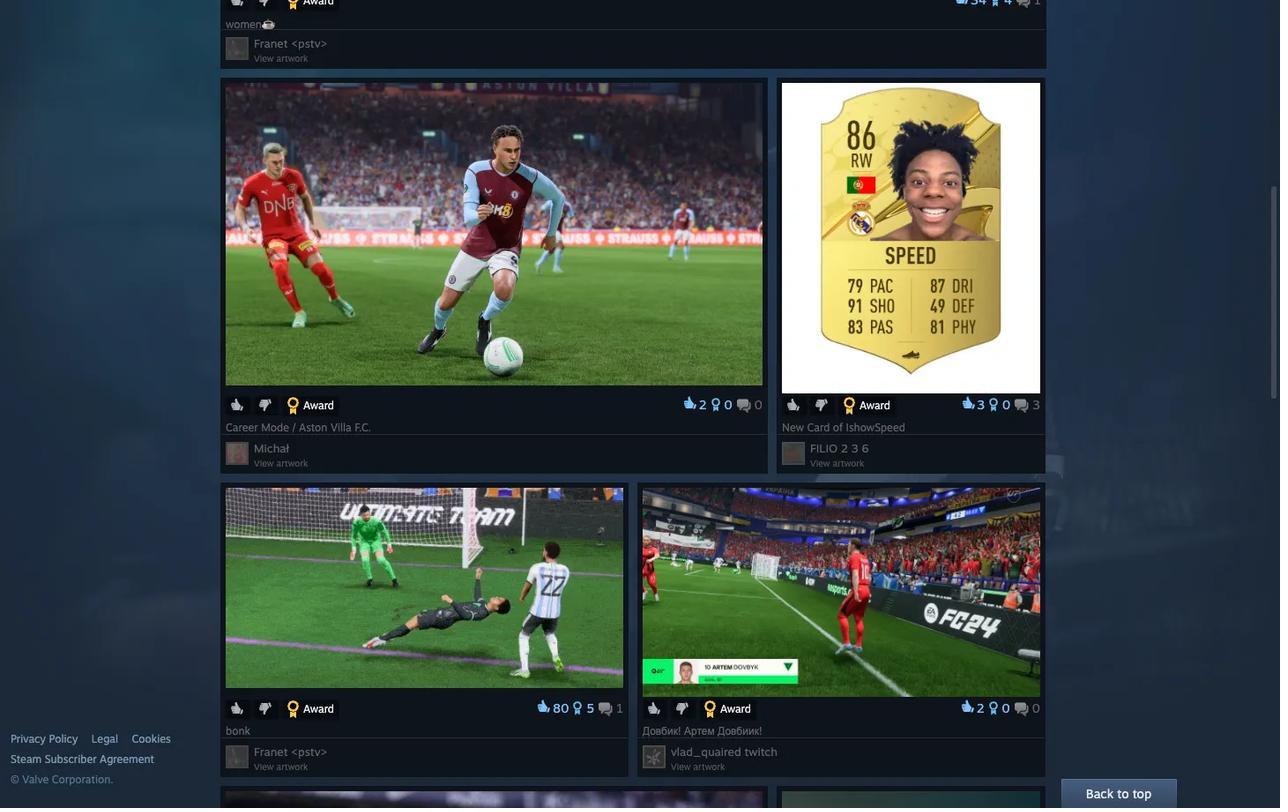 Task type: describe. For each thing, give the bounding box(es) containing it.
award for filio 2 3 6
[[860, 399, 891, 412]]

privacy policy link
[[11, 732, 78, 746]]

filio
[[811, 441, 838, 455]]

vlad_quaired twitch view artwork
[[671, 745, 778, 772]]

2 for vlad_quaired twitch
[[977, 700, 985, 715]]

privacy policy
[[11, 732, 78, 745]]

award link for filio
[[839, 396, 896, 417]]

franet <pstv> view artwork for second franet <pstv> link from the bottom
[[254, 36, 328, 64]]

cookies
[[132, 732, 171, 745]]

franet for first franet <pstv> link from the bottom of the page
[[254, 745, 288, 759]]

top
[[1134, 786, 1153, 801]]

michał link
[[254, 441, 289, 455]]

privacy
[[11, 732, 46, 745]]

view artwork link for довбик!
[[671, 761, 725, 772]]

artwork for first franet <pstv> link from the bottom of the page
[[277, 761, 308, 772]]

vlad_quaired
[[671, 745, 742, 759]]

legal link
[[92, 732, 118, 746]]

back to top
[[1087, 786, 1153, 801]]

women☕️
[[226, 18, 278, 31]]

6
[[862, 441, 870, 455]]

steam
[[11, 753, 42, 766]]

steam subscriber agreement link
[[11, 753, 212, 767]]

артем
[[685, 724, 715, 738]]

<pstv> for first franet <pstv> link from the bottom of the page
[[291, 745, 328, 759]]

view inside the filio 2 3 6 view artwork
[[811, 458, 831, 468]]

award link for vlad_quaired
[[700, 700, 757, 720]]

1 horizontal spatial 3
[[978, 397, 986, 412]]

back
[[1087, 786, 1115, 801]]

aston
[[299, 421, 328, 434]]

довбик!
[[643, 724, 682, 738]]

award link for michał
[[282, 396, 340, 417]]

artwork inside michał view artwork
[[277, 458, 308, 468]]

policy
[[49, 732, 78, 745]]

award for michał
[[304, 399, 334, 412]]

2 horizontal spatial 3
[[1033, 397, 1041, 412]]

twitch
[[745, 745, 778, 759]]

artwork inside the filio 2 3 6 view artwork
[[833, 458, 865, 468]]

of
[[833, 421, 844, 434]]

довбик! артем довбиик!
[[643, 724, 766, 738]]

franet <pstv> view artwork for first franet <pstv> link from the bottom of the page
[[254, 745, 328, 772]]

довбиик!
[[718, 724, 763, 738]]

©
[[11, 773, 19, 786]]

cookies link
[[132, 732, 171, 746]]

new
[[782, 421, 805, 434]]

2 for michał
[[699, 397, 707, 412]]



Task type: vqa. For each thing, say whether or not it's contained in the screenshot.
Michał Link
yes



Task type: locate. For each thing, give the bounding box(es) containing it.
filio 2 3 6 link
[[811, 441, 870, 455]]

f.c.
[[355, 421, 371, 434]]

<pstv> for second franet <pstv> link from the bottom
[[291, 36, 328, 50]]

1 vertical spatial franet <pstv> view artwork
[[254, 745, 328, 772]]

0 for michał
[[725, 397, 733, 412]]

0 vertical spatial franet
[[254, 36, 288, 50]]

/
[[292, 421, 296, 434]]

view artwork link for new
[[811, 458, 865, 468]]

1 vertical spatial <pstv>
[[291, 745, 328, 759]]

2 <pstv> from the top
[[291, 745, 328, 759]]

1 franet from the top
[[254, 36, 288, 50]]

1 vertical spatial franet
[[254, 745, 288, 759]]

2 franet from the top
[[254, 745, 288, 759]]

5
[[587, 700, 595, 715]]

0 vertical spatial franet <pstv> link
[[254, 36, 328, 50]]

mode
[[261, 421, 289, 434]]

villa
[[331, 421, 352, 434]]

1
[[617, 700, 624, 715]]

cookies steam subscriber agreement © valve corporation.
[[11, 732, 171, 786]]

to
[[1118, 786, 1130, 801]]

0 for filio 2 3 6
[[1003, 397, 1011, 412]]

vlad_quaired twitch link
[[671, 745, 778, 759]]

michał
[[254, 441, 289, 455]]

0 vertical spatial <pstv>
[[291, 36, 328, 50]]

valve
[[22, 773, 49, 786]]

artwork for vlad_quaired twitch link
[[694, 761, 725, 772]]

award for vlad_quaired twitch
[[721, 702, 752, 715]]

1 franet <pstv> view artwork from the top
[[254, 36, 328, 64]]

award link for franet
[[282, 700, 340, 720]]

view for first franet <pstv> link from the bottom of the page
[[254, 761, 274, 772]]

franet <pstv> link
[[254, 36, 328, 50], [254, 745, 328, 759]]

2 horizontal spatial 2
[[977, 700, 985, 715]]

2 inside the filio 2 3 6 view artwork
[[841, 441, 849, 455]]

<pstv>
[[291, 36, 328, 50], [291, 745, 328, 759]]

subscriber
[[45, 753, 97, 766]]

0 horizontal spatial 3
[[852, 441, 859, 455]]

award
[[304, 399, 334, 412], [860, 399, 891, 412], [304, 702, 334, 715], [721, 702, 752, 715]]

view
[[254, 53, 274, 64], [254, 458, 274, 468], [811, 458, 831, 468], [254, 761, 274, 772], [671, 761, 691, 772]]

franet for second franet <pstv> link from the bottom
[[254, 36, 288, 50]]

card
[[808, 421, 830, 434]]

2 franet <pstv> view artwork from the top
[[254, 745, 328, 772]]

michał view artwork
[[254, 441, 308, 468]]

artwork for second franet <pstv> link from the bottom
[[277, 53, 308, 64]]

1 vertical spatial franet <pstv> link
[[254, 745, 328, 759]]

view inside vlad_quaired twitch view artwork
[[671, 761, 691, 772]]

view for vlad_quaired twitch link
[[671, 761, 691, 772]]

0 vertical spatial 2
[[699, 397, 707, 412]]

ishowspeed
[[847, 421, 906, 434]]

3 inside the filio 2 3 6 view artwork
[[852, 441, 859, 455]]

franet <pstv> view artwork
[[254, 36, 328, 64], [254, 745, 328, 772]]

legal
[[92, 732, 118, 745]]

artwork inside vlad_quaired twitch view artwork
[[694, 761, 725, 772]]

new card of ishowspeed
[[782, 421, 909, 434]]

0 horizontal spatial 2
[[699, 397, 707, 412]]

career mode / aston villa f.c.
[[226, 421, 374, 434]]

2 franet <pstv> link from the top
[[254, 745, 328, 759]]

1 horizontal spatial 2
[[841, 441, 849, 455]]

1 vertical spatial 2
[[841, 441, 849, 455]]

view for second franet <pstv> link from the bottom
[[254, 53, 274, 64]]

2 vertical spatial 2
[[977, 700, 985, 715]]

view artwork link for career
[[254, 458, 308, 468]]

80
[[553, 700, 569, 715]]

1 <pstv> from the top
[[291, 36, 328, 50]]

view artwork link
[[254, 53, 308, 64], [254, 458, 308, 468], [811, 458, 865, 468], [254, 761, 308, 772], [671, 761, 725, 772]]

0 vertical spatial franet <pstv> view artwork
[[254, 36, 328, 64]]

award for franet <pstv>
[[304, 702, 334, 715]]

corporation.
[[52, 773, 113, 786]]

career
[[226, 421, 258, 434]]

1 franet <pstv> link from the top
[[254, 36, 328, 50]]

0 for vlad_quaired twitch
[[1003, 700, 1011, 715]]

agreement
[[100, 753, 154, 766]]

artwork
[[277, 53, 308, 64], [277, 458, 308, 468], [833, 458, 865, 468], [277, 761, 308, 772], [694, 761, 725, 772]]

0
[[725, 397, 733, 412], [755, 397, 763, 412], [1003, 397, 1011, 412], [1003, 700, 1011, 715], [1033, 700, 1041, 715]]

2
[[699, 397, 707, 412], [841, 441, 849, 455], [977, 700, 985, 715]]

franet
[[254, 36, 288, 50], [254, 745, 288, 759]]

filio 2 3 6 view artwork
[[811, 441, 870, 468]]

view inside michał view artwork
[[254, 458, 274, 468]]

3
[[978, 397, 986, 412], [1033, 397, 1041, 412], [852, 441, 859, 455]]

award link
[[282, 396, 340, 417], [839, 396, 896, 417], [282, 700, 340, 720], [700, 700, 757, 720]]

bonk
[[226, 724, 254, 738]]



